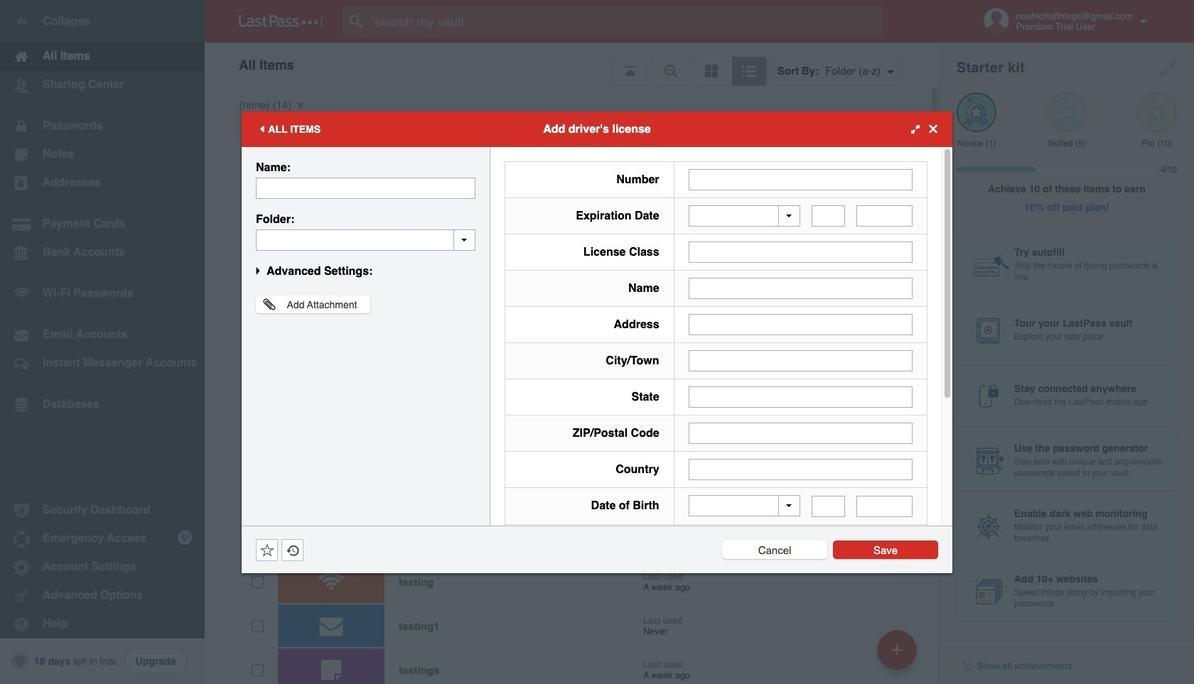 Task type: locate. For each thing, give the bounding box(es) containing it.
dialog
[[242, 111, 953, 685]]

main navigation navigation
[[0, 0, 205, 685]]

search my vault text field
[[343, 6, 911, 37]]

lastpass image
[[239, 15, 323, 28]]

None text field
[[689, 169, 913, 190], [812, 206, 846, 227], [857, 206, 913, 227], [256, 229, 476, 251], [689, 314, 913, 336], [689, 351, 913, 372], [689, 387, 913, 408], [689, 459, 913, 481], [812, 496, 846, 517], [689, 169, 913, 190], [812, 206, 846, 227], [857, 206, 913, 227], [256, 229, 476, 251], [689, 314, 913, 336], [689, 351, 913, 372], [689, 387, 913, 408], [689, 459, 913, 481], [812, 496, 846, 517]]

None text field
[[256, 177, 476, 199], [689, 242, 913, 263], [689, 278, 913, 299], [689, 423, 913, 444], [857, 496, 913, 517], [256, 177, 476, 199], [689, 242, 913, 263], [689, 278, 913, 299], [689, 423, 913, 444], [857, 496, 913, 517]]

Search search field
[[343, 6, 911, 37]]



Task type: describe. For each thing, give the bounding box(es) containing it.
vault options navigation
[[205, 43, 940, 85]]

new item navigation
[[873, 626, 926, 685]]

new item image
[[892, 645, 902, 655]]



